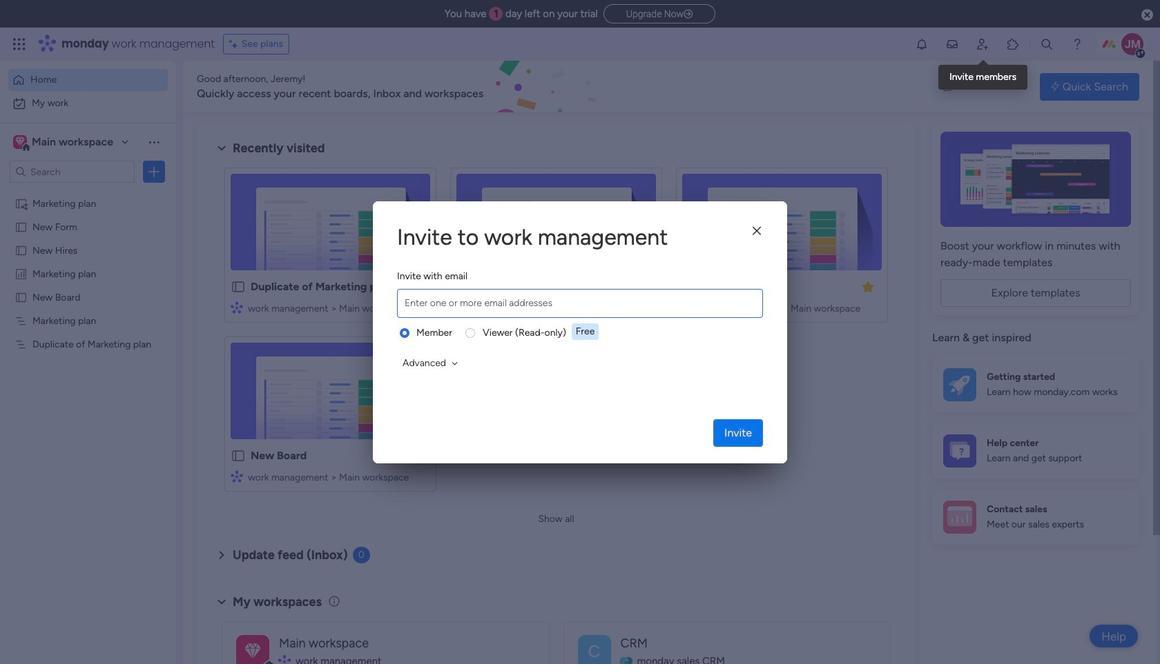 Task type: vqa. For each thing, say whether or not it's contained in the screenshot.
topmost v2 seen icon
no



Task type: describe. For each thing, give the bounding box(es) containing it.
1 horizontal spatial public board image
[[231, 280, 246, 295]]

component image for the rightmost public board icon
[[456, 301, 469, 314]]

0 vertical spatial component image
[[682, 301, 695, 314]]

notifications image
[[915, 37, 929, 51]]

remove from favorites image
[[861, 280, 875, 294]]

close my workspaces image
[[213, 594, 230, 611]]

workspace image for the middle workspace image
[[245, 640, 261, 665]]

getting started element
[[932, 357, 1139, 413]]

0 vertical spatial public board image
[[15, 220, 28, 233]]

0 vertical spatial option
[[8, 69, 168, 91]]

search everything image
[[1040, 37, 1054, 51]]

open update feed (inbox) image
[[213, 548, 230, 564]]

0 horizontal spatial public board image
[[15, 244, 28, 257]]

0 element
[[353, 548, 370, 564]]

close image
[[753, 226, 761, 237]]

select product image
[[12, 37, 26, 51]]

update feed image
[[945, 37, 959, 51]]

v2 bolt switch image
[[1051, 79, 1059, 94]]

2 horizontal spatial public board image
[[456, 280, 472, 295]]

dapulse close image
[[1141, 8, 1153, 22]]

invite members image
[[976, 37, 990, 51]]

Enter one or more email addresses text field
[[401, 290, 760, 317]]

jeremy miller image
[[1121, 33, 1144, 55]]

v2 user feedback image
[[943, 79, 954, 94]]

workspace image for leftmost workspace image
[[15, 135, 25, 150]]

dapulse rightstroke image
[[684, 9, 693, 19]]

2 vertical spatial public board image
[[231, 449, 246, 464]]

Search in workspace field
[[29, 164, 115, 180]]

templates image image
[[945, 132, 1127, 227]]

public dashboard image
[[15, 267, 28, 280]]



Task type: locate. For each thing, give the bounding box(es) containing it.
shareable board image
[[682, 280, 697, 295]]

workspace image
[[15, 135, 25, 150], [245, 640, 261, 665]]

help image
[[1070, 37, 1084, 51]]

2 vertical spatial option
[[0, 191, 176, 194]]

help center element
[[932, 424, 1139, 479]]

component image
[[682, 301, 695, 314], [279, 656, 291, 665]]

shareable board image
[[15, 197, 28, 210]]

1 vertical spatial component image
[[279, 656, 291, 665]]

option
[[8, 69, 168, 91], [8, 93, 168, 115], [0, 191, 176, 194]]

angle down image
[[452, 359, 458, 369]]

public board image
[[15, 244, 28, 257], [231, 280, 246, 295], [456, 280, 472, 295]]

0 horizontal spatial workspace image
[[13, 135, 27, 150]]

1 vertical spatial workspace image
[[245, 640, 261, 665]]

1 add to favorites image from the left
[[409, 280, 423, 294]]

1 vertical spatial option
[[8, 93, 168, 115]]

workspace selection element
[[13, 134, 115, 152]]

add to favorites image for the rightmost public board icon
[[635, 280, 649, 294]]

quick search results list box
[[213, 157, 899, 509]]

1 horizontal spatial workspace image
[[245, 640, 261, 665]]

contact sales element
[[932, 490, 1139, 545]]

1 horizontal spatial workspace image
[[236, 636, 269, 665]]

list box
[[0, 189, 176, 542]]

add to favorites image for middle public board icon
[[409, 280, 423, 294]]

2 add to favorites image from the left
[[635, 280, 649, 294]]

monday marketplace image
[[1006, 37, 1020, 51]]

see plans image
[[229, 37, 241, 52]]

0 horizontal spatial workspace image
[[15, 135, 25, 150]]

public board image
[[15, 220, 28, 233], [15, 291, 28, 304], [231, 449, 246, 464]]

0 vertical spatial workspace image
[[15, 135, 25, 150]]

1 vertical spatial public board image
[[15, 291, 28, 304]]

add to favorites image
[[409, 280, 423, 294], [635, 280, 649, 294]]

0 horizontal spatial add to favorites image
[[409, 280, 423, 294]]

component image for middle public board icon
[[231, 301, 243, 314]]

component image
[[231, 301, 243, 314], [456, 301, 469, 314], [231, 471, 243, 483]]

workspace image
[[13, 135, 27, 150], [236, 636, 269, 665], [578, 636, 611, 665]]

2 horizontal spatial workspace image
[[578, 636, 611, 665]]

1 horizontal spatial add to favorites image
[[635, 280, 649, 294]]

1 horizontal spatial component image
[[682, 301, 695, 314]]

workspace image inside image
[[245, 640, 261, 665]]

0 horizontal spatial component image
[[279, 656, 291, 665]]

close recently visited image
[[213, 140, 230, 157]]



